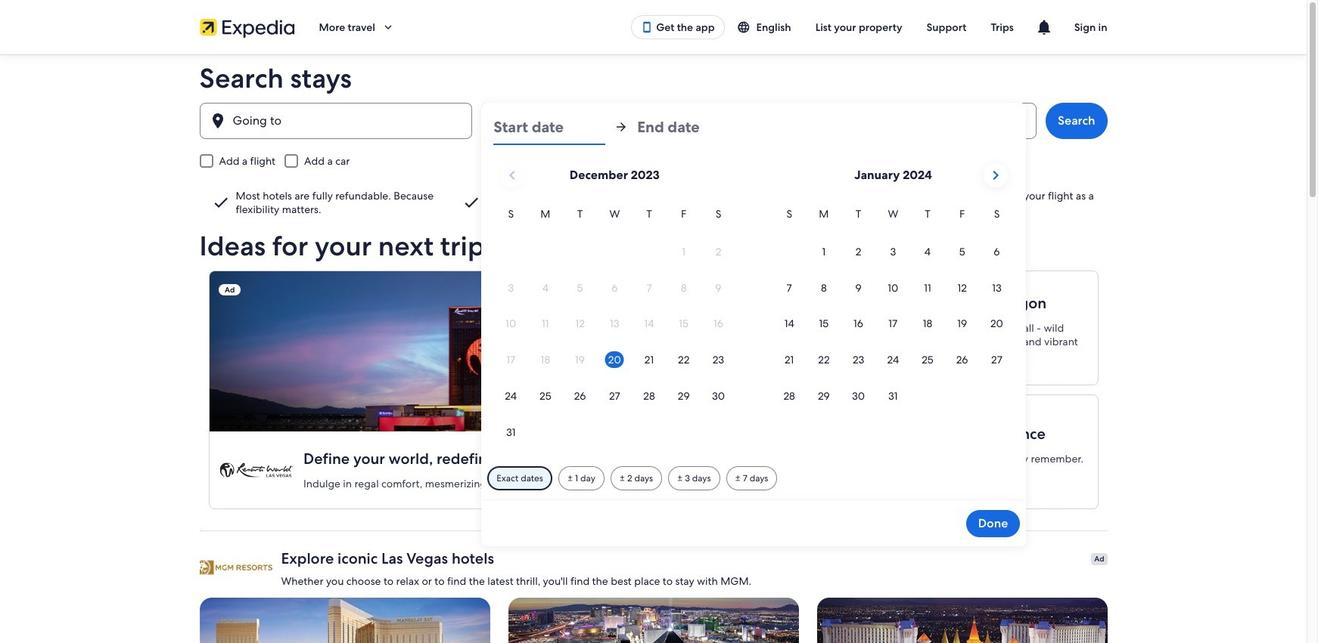 Task type: vqa. For each thing, say whether or not it's contained in the screenshot.
tab list
no



Task type: describe. For each thing, give the bounding box(es) containing it.
previous month image
[[503, 166, 521, 185]]

2 ad image from the left
[[508, 599, 799, 644]]

download the app button image
[[641, 21, 653, 33]]

january 2024 element
[[772, 206, 1014, 415]]

next month image
[[987, 166, 1005, 185]]

today element
[[605, 352, 624, 369]]

3 ad image from the left
[[817, 599, 1107, 644]]



Task type: locate. For each thing, give the bounding box(es) containing it.
application
[[494, 157, 1014, 452]]

small image
[[737, 20, 756, 34]]

communication center icon image
[[1035, 18, 1053, 36]]

main content
[[0, 54, 1307, 644]]

expedia logo image
[[199, 17, 295, 38]]

december 2023 element
[[494, 206, 736, 452]]

ideas for your next trip region
[[190, 232, 1116, 513]]

more travel image
[[381, 20, 395, 34]]

1 ad image from the left
[[199, 599, 490, 644]]

0 horizontal spatial ad image
[[199, 599, 490, 644]]

ad image
[[199, 599, 490, 644], [508, 599, 799, 644], [817, 599, 1107, 644]]

directional image
[[615, 120, 628, 134]]

2 horizontal spatial ad image
[[817, 599, 1107, 644]]

1 horizontal spatial ad image
[[508, 599, 799, 644]]



